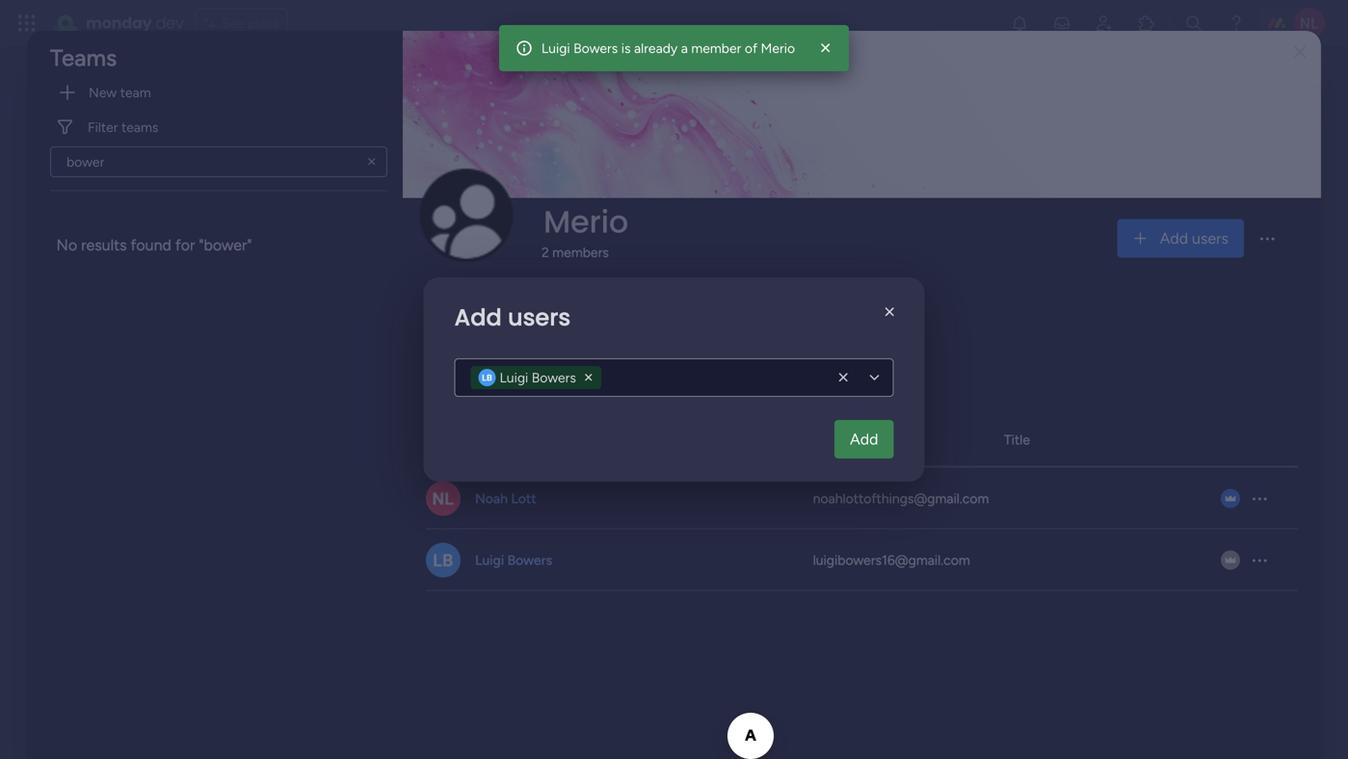 Task type: describe. For each thing, give the bounding box(es) containing it.
select product image
[[17, 13, 37, 33]]

row group containing noah lott
[[426, 468, 1298, 591]]

"bower"
[[199, 236, 252, 254]]

close image
[[1294, 45, 1306, 59]]

noahlottofthings@gmail.com
[[813, 490, 989, 507]]

lott
[[511, 490, 536, 507]]

users inside button
[[1192, 229, 1229, 248]]

is
[[621, 40, 631, 56]]

noah
[[475, 490, 508, 507]]

luigi bowers link
[[472, 551, 555, 570]]

close image
[[816, 39, 836, 58]]

bowers for luigi bowers element
[[532, 370, 576, 386]]

invite members image
[[1095, 13, 1114, 33]]

results
[[81, 236, 127, 254]]

team
[[120, 84, 151, 101]]

monday
[[86, 12, 152, 34]]

Search teams search field
[[50, 146, 387, 177]]

users
[[442, 365, 481, 383]]

search everything image
[[1184, 13, 1203, 33]]

bowers for 'luigi bowers is already a member of merio' alert
[[573, 40, 618, 56]]

member
[[691, 40, 741, 56]]

add users button
[[1117, 219, 1244, 258]]

grid containing email
[[426, 414, 1298, 756]]

dev
[[156, 12, 184, 34]]

2 horizontal spatial add
[[1160, 229, 1188, 248]]

with margin right image
[[58, 83, 77, 102]]

Search by name or email search field
[[426, 310, 657, 340]]

row containing luigi bowers
[[426, 529, 1298, 591]]

content / 0 link
[[521, 357, 632, 392]]

row containing noah lott
[[426, 468, 1298, 529]]

no
[[56, 236, 77, 254]]

content
[[536, 365, 593, 383]]

none search field 'search by name or email'
[[426, 310, 657, 340]]

0
[[607, 365, 617, 383]]

add inside heading
[[454, 302, 502, 334]]

email
[[811, 432, 844, 448]]

clear search image
[[364, 154, 380, 170]]

no results found for "bower"
[[56, 236, 252, 254]]

new team button
[[50, 77, 387, 108]]

luigi for luigi bowers element
[[500, 370, 528, 386]]

luigi bowers inside add users document
[[500, 370, 576, 386]]

add users dialog
[[0, 0, 1348, 759]]

2 vertical spatial bowers
[[507, 552, 552, 568]]

users / 2
[[442, 365, 503, 383]]



Task type: vqa. For each thing, say whether or not it's contained in the screenshot.
middle ADD
yes



Task type: locate. For each thing, give the bounding box(es) containing it.
1 horizontal spatial add users
[[1160, 229, 1229, 248]]

new
[[89, 84, 117, 101]]

already
[[634, 40, 678, 56]]

luigi bowers is already a member of merio
[[541, 40, 795, 56]]

1 horizontal spatial merio
[[761, 40, 795, 56]]

0 horizontal spatial add users
[[454, 302, 571, 334]]

2
[[542, 244, 549, 261], [495, 365, 503, 383]]

3 row from the top
[[426, 529, 1298, 591]]

1 vertical spatial luigi bowers
[[475, 552, 552, 568]]

1 vertical spatial merio
[[543, 201, 628, 243]]

/ right users
[[485, 365, 491, 383]]

1 vertical spatial add
[[454, 302, 502, 334]]

row
[[426, 414, 1298, 468], [426, 468, 1298, 529], [426, 529, 1298, 591]]

merio inside alert
[[761, 40, 795, 56]]

0 horizontal spatial merio
[[543, 201, 628, 243]]

merio inside merio 2 members
[[543, 201, 628, 243]]

luigi bowers left remove image
[[500, 370, 576, 386]]

/ left 0 on the left of page
[[597, 365, 603, 383]]

add users inside document
[[454, 302, 571, 334]]

luigi bowers
[[500, 370, 576, 386], [475, 552, 552, 568]]

1 horizontal spatial 2
[[542, 244, 549, 261]]

add users document
[[423, 278, 925, 482]]

bowers inside add users document
[[532, 370, 576, 386]]

row down add button
[[426, 468, 1298, 529]]

1 vertical spatial luigi
[[500, 370, 528, 386]]

row down the noahlottofthings@gmail.com at the bottom of page
[[426, 529, 1298, 591]]

1 vertical spatial 2
[[495, 365, 503, 383]]

luigi right luigi bowers icon
[[475, 552, 504, 568]]

luigi inside add users document
[[500, 370, 528, 386]]

2 / from the left
[[597, 365, 603, 383]]

/
[[485, 365, 491, 383], [597, 365, 603, 383]]

merio right of
[[761, 40, 795, 56]]

grid
[[426, 414, 1298, 756]]

users
[[1192, 229, 1229, 248], [508, 302, 571, 334]]

0 vertical spatial luigi
[[541, 40, 570, 56]]

found
[[131, 236, 171, 254]]

teams
[[50, 44, 117, 72]]

luigi bowers element
[[471, 366, 601, 389]]

close image
[[880, 303, 899, 322]]

help image
[[1227, 13, 1246, 33]]

luigi inside alert
[[541, 40, 570, 56]]

noah lott
[[475, 490, 536, 507]]

merio
[[761, 40, 795, 56], [543, 201, 628, 243]]

tab list
[[426, 356, 1298, 394]]

0 vertical spatial luigi bowers
[[500, 370, 576, 386]]

Merio field
[[539, 201, 633, 243]]

luigi for 'luigi bowers is already a member of merio' alert
[[541, 40, 570, 56]]

2 left members
[[542, 244, 549, 261]]

0 vertical spatial add
[[1160, 229, 1188, 248]]

add button
[[834, 420, 894, 459]]

plans
[[247, 15, 279, 31]]

title
[[1004, 432, 1030, 448]]

2 row from the top
[[426, 468, 1298, 529]]

merio up members
[[543, 201, 628, 243]]

luigi left content
[[500, 370, 528, 386]]

add users inside button
[[1160, 229, 1229, 248]]

luigi
[[541, 40, 570, 56], [500, 370, 528, 386], [475, 552, 504, 568]]

members
[[552, 244, 609, 261]]

2 vertical spatial add
[[850, 430, 878, 449]]

noah lott link
[[472, 489, 539, 508]]

0 vertical spatial users
[[1192, 229, 1229, 248]]

/ inside 'link'
[[485, 365, 491, 383]]

monday dev
[[86, 12, 184, 34]]

merio 2 members
[[542, 201, 628, 261]]

apps image
[[1137, 13, 1156, 33]]

0 horizontal spatial /
[[485, 365, 491, 383]]

add users
[[1160, 229, 1229, 248], [454, 302, 571, 334]]

luigi bowers inside row
[[475, 552, 552, 568]]

remove image
[[581, 370, 596, 385]]

notifications image
[[1010, 13, 1029, 33]]

1 horizontal spatial add
[[850, 430, 878, 449]]

bowers
[[573, 40, 618, 56], [532, 370, 576, 386], [507, 552, 552, 568]]

tab list containing users / 2
[[426, 356, 1298, 394]]

add users heading
[[454, 301, 571, 335]]

None search field
[[50, 146, 387, 177], [426, 310, 657, 340], [50, 146, 387, 177]]

bowers down lott
[[507, 552, 552, 568]]

0 horizontal spatial add
[[454, 302, 502, 334]]

for
[[175, 236, 195, 254]]

1 horizontal spatial /
[[597, 365, 603, 383]]

luigi bowers is already a member of merio alert
[[499, 25, 849, 71]]

1 row from the top
[[426, 414, 1298, 468]]

of
[[745, 40, 757, 56]]

/ for 2
[[485, 365, 491, 383]]

a
[[681, 40, 688, 56]]

bowers left remove image
[[532, 370, 576, 386]]

1 vertical spatial add users
[[454, 302, 571, 334]]

luigi bowers down noah lott link
[[475, 552, 552, 568]]

row containing email
[[426, 414, 1298, 468]]

2 vertical spatial luigi
[[475, 552, 504, 568]]

luigibowers16@gmail.com
[[813, 552, 970, 568]]

0 vertical spatial add users
[[1160, 229, 1229, 248]]

/ for 0
[[597, 365, 603, 383]]

2 right users
[[495, 365, 503, 383]]

inbox image
[[1052, 13, 1071, 33]]

noah lott image
[[426, 481, 461, 516]]

see plans button
[[195, 9, 288, 38]]

2 inside merio 2 members
[[542, 244, 549, 261]]

luigi bowers image
[[426, 543, 461, 578]]

see
[[221, 15, 244, 31]]

new team
[[89, 84, 151, 101]]

1 vertical spatial users
[[508, 302, 571, 334]]

add
[[1160, 229, 1188, 248], [454, 302, 502, 334], [850, 430, 878, 449]]

bowers left is
[[573, 40, 618, 56]]

users inside heading
[[508, 302, 571, 334]]

0 vertical spatial 2
[[542, 244, 549, 261]]

0 vertical spatial bowers
[[573, 40, 618, 56]]

0 horizontal spatial users
[[508, 302, 571, 334]]

0 vertical spatial merio
[[761, 40, 795, 56]]

luigi inside row
[[475, 552, 504, 568]]

luigi left is
[[541, 40, 570, 56]]

row up the noahlottofthings@gmail.com at the bottom of page
[[426, 414, 1298, 468]]

2 inside 'link'
[[495, 365, 503, 383]]

bowers inside alert
[[573, 40, 618, 56]]

see plans
[[221, 15, 279, 31]]

content / 0
[[536, 365, 617, 383]]

0 horizontal spatial 2
[[495, 365, 503, 383]]

users / 2 link
[[427, 357, 519, 392]]

1 horizontal spatial users
[[1192, 229, 1229, 248]]

1 vertical spatial bowers
[[532, 370, 576, 386]]

row group
[[426, 468, 1298, 591]]

noah lott image
[[1294, 8, 1325, 39]]

1 / from the left
[[485, 365, 491, 383]]

team avatar image
[[418, 167, 515, 263]]



